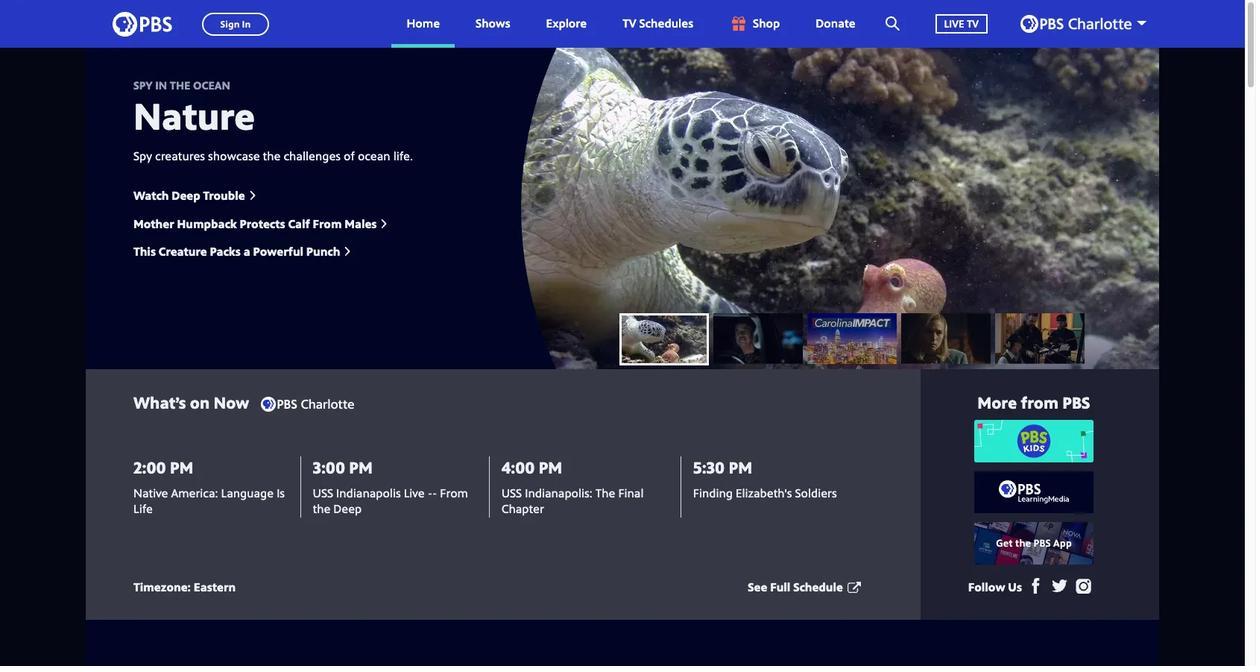 Task type: locate. For each thing, give the bounding box(es) containing it.
pm right 5:30
[[729, 456, 753, 478]]

1 vertical spatial from
[[440, 485, 468, 501]]

the right in
[[170, 78, 191, 92]]

spy
[[134, 78, 153, 92], [134, 148, 152, 164]]

from inside the 3:00 pm uss indianapolis live -- from the deep
[[440, 485, 468, 501]]

creature
[[159, 243, 207, 260]]

pm inside 2:00 pm native america: language is life
[[170, 456, 193, 478]]

2 - from the left
[[433, 485, 437, 501]]

deep down 3:00
[[334, 501, 362, 517]]

0 horizontal spatial live
[[404, 485, 425, 501]]

-
[[428, 485, 433, 501], [433, 485, 437, 501]]

the for live
[[313, 501, 331, 517]]

native america element
[[714, 313, 803, 363]]

pbs charlotte image
[[1021, 15, 1132, 33], [261, 397, 355, 412]]

uss
[[313, 485, 333, 501], [502, 485, 522, 501]]

showcase
[[208, 148, 260, 164]]

0 vertical spatial deep
[[172, 187, 200, 204]]

3:00
[[313, 456, 345, 478]]

search image
[[886, 16, 900, 31]]

5:30 pm finding elizabeth's soldiers
[[694, 456, 837, 501]]

pbs
[[1063, 391, 1091, 413]]

uss down 3:00
[[313, 485, 333, 501]]

live right search image
[[945, 16, 965, 30]]

ocean
[[193, 78, 230, 92]]

2 horizontal spatial the
[[313, 501, 331, 517]]

nature image
[[620, 313, 709, 364]]

life.
[[394, 148, 413, 164]]

full
[[771, 579, 791, 595]]

0 vertical spatial from
[[313, 215, 342, 232]]

1 vertical spatial pbs charlotte image
[[261, 397, 355, 412]]

see full schedule link
[[748, 579, 861, 596]]

the for nature
[[263, 148, 281, 164]]

follow pbs on facebook (opens in new window) image
[[1029, 578, 1044, 594]]

tv schedules
[[623, 15, 694, 32]]

uss inside 4:00 pm uss indianapolis: the final chapter
[[502, 485, 522, 501]]

1 horizontal spatial pbs charlotte image
[[1021, 15, 1132, 33]]

1 spy from the top
[[134, 78, 153, 92]]

the right showcase
[[263, 148, 281, 164]]

pm up "indianapolis"
[[349, 456, 373, 478]]

1 vertical spatial deep
[[334, 501, 362, 517]]

0 vertical spatial live
[[945, 16, 965, 30]]

schedules
[[640, 15, 694, 32]]

pm up indianapolis:
[[539, 456, 563, 478]]

4 pm from the left
[[729, 456, 753, 478]]

deep inside the 3:00 pm uss indianapolis live -- from the deep
[[334, 501, 362, 517]]

pm
[[170, 456, 193, 478], [349, 456, 373, 478], [539, 456, 563, 478], [729, 456, 753, 478]]

see
[[748, 579, 768, 595]]

0 horizontal spatial the
[[170, 78, 191, 92]]

1 vertical spatial the
[[263, 148, 281, 164]]

the down 3:00
[[313, 501, 331, 517]]

from up punch
[[313, 215, 342, 232]]

the
[[596, 485, 616, 501]]

0 horizontal spatial pbs charlotte image
[[261, 397, 355, 412]]

from
[[313, 215, 342, 232], [440, 485, 468, 501]]

the
[[170, 78, 191, 92], [263, 148, 281, 164], [313, 501, 331, 517]]

pm up america:
[[170, 456, 193, 478]]

pbs image
[[113, 7, 172, 41]]

see full schedule
[[748, 579, 844, 595]]

pm inside 5:30 pm finding elizabeth's soldiers
[[729, 456, 753, 478]]

5:30
[[694, 456, 725, 478]]

2 pm from the left
[[349, 456, 373, 478]]

1 horizontal spatial tv
[[967, 16, 979, 30]]

spy left in
[[134, 78, 153, 92]]

1 horizontal spatial uss
[[502, 485, 522, 501]]

live tv link
[[921, 0, 1003, 48]]

home link
[[392, 0, 455, 48]]

us
[[1009, 579, 1023, 595]]

1 pm from the left
[[170, 456, 193, 478]]

indianapolis
[[336, 485, 401, 501]]

pbs learningmedia image
[[999, 481, 1070, 504]]

protects
[[240, 215, 285, 232]]

2 uss from the left
[[502, 485, 522, 501]]

1 horizontal spatial from
[[440, 485, 468, 501]]

chapter
[[502, 501, 544, 517]]

what's on now
[[134, 391, 249, 413]]

1 horizontal spatial deep
[[334, 501, 362, 517]]

a
[[244, 243, 250, 260]]

uss down 4:00
[[502, 485, 522, 501]]

timezone: eastern
[[134, 579, 236, 595]]

schedule
[[794, 579, 844, 595]]

2 vertical spatial the
[[313, 501, 331, 517]]

1 horizontal spatial the
[[263, 148, 281, 164]]

spy in the ocean link
[[134, 78, 413, 92]]

0 horizontal spatial uss
[[313, 485, 333, 501]]

tv
[[623, 15, 637, 32], [967, 16, 979, 30]]

pm inside the 3:00 pm uss indianapolis live -- from the deep
[[349, 456, 373, 478]]

1 uss from the left
[[313, 485, 333, 501]]

from left chapter
[[440, 485, 468, 501]]

3 pm from the left
[[539, 456, 563, 478]]

deep up humpback
[[172, 187, 200, 204]]

punch
[[306, 243, 340, 260]]

watch
[[134, 187, 169, 204]]

spy left creatures on the top left of the page
[[134, 148, 152, 164]]

donate
[[816, 15, 856, 32]]

pm inside 4:00 pm uss indianapolis: the final chapter
[[539, 456, 563, 478]]

1 - from the left
[[428, 485, 433, 501]]

calf
[[288, 215, 310, 232]]

timezone:
[[134, 579, 191, 595]]

uss inside the 3:00 pm uss indianapolis live -- from the deep
[[313, 485, 333, 501]]

from
[[1022, 391, 1059, 413]]

0 vertical spatial pbs charlotte image
[[1021, 15, 1132, 33]]

indianapolis:
[[525, 485, 593, 501]]

mother
[[134, 215, 174, 232]]

powerful
[[253, 243, 304, 260]]

follow pbs on instagram (opens in new window) image
[[1076, 578, 1092, 594]]

1 horizontal spatial live
[[945, 16, 965, 30]]

pm for 5:30 pm
[[729, 456, 753, 478]]

this creature packs a powerful punch link
[[134, 243, 352, 260]]

0 vertical spatial spy
[[134, 78, 153, 92]]

shop
[[753, 15, 780, 32]]

language
[[221, 485, 274, 501]]

0 vertical spatial the
[[170, 78, 191, 92]]

1 vertical spatial live
[[404, 485, 425, 501]]

packs
[[210, 243, 241, 260]]

live
[[945, 16, 965, 30], [404, 485, 425, 501]]

1 vertical spatial spy
[[134, 148, 152, 164]]

0 horizontal spatial from
[[313, 215, 342, 232]]

deep
[[172, 187, 200, 204], [334, 501, 362, 517]]

the inside the 3:00 pm uss indianapolis live -- from the deep
[[313, 501, 331, 517]]

explore link
[[532, 0, 602, 48]]

3:00 pm uss indianapolis live -- from the deep
[[313, 456, 468, 517]]

live right "indianapolis"
[[404, 485, 425, 501]]

0 horizontal spatial deep
[[172, 187, 200, 204]]



Task type: describe. For each thing, give the bounding box(es) containing it.
ocean
[[358, 148, 391, 164]]

pbs kids image
[[975, 420, 1094, 463]]

2:00 pm native america: language is life
[[134, 456, 285, 517]]

2 spy from the top
[[134, 148, 152, 164]]

this
[[134, 243, 156, 260]]

pm for 2:00 pm
[[170, 456, 193, 478]]

humpback
[[177, 215, 237, 232]]

in
[[155, 78, 167, 92]]

males
[[345, 215, 377, 232]]

donate link
[[801, 0, 871, 48]]

mother humpback protects calf from males
[[134, 215, 377, 232]]

what's
[[134, 391, 186, 413]]

nature
[[134, 90, 255, 141]]

home
[[407, 15, 440, 32]]

is
[[277, 485, 285, 501]]

shows
[[476, 15, 511, 32]]

nature link
[[134, 90, 255, 141]]

watch deep trouble
[[134, 187, 245, 204]]

creatures
[[155, 148, 205, 164]]

shop link
[[715, 0, 795, 48]]

spy creatures showcase the challenges of ocean life. link
[[134, 148, 413, 164]]

more from pbs
[[978, 391, 1091, 413]]

follow
[[969, 579, 1006, 595]]

trouble
[[203, 187, 245, 204]]

explore
[[546, 15, 587, 32]]

of
[[344, 148, 355, 164]]

now
[[214, 391, 249, 413]]

now and then element
[[996, 313, 1085, 363]]

shows link
[[461, 0, 526, 48]]

pbs app image
[[975, 522, 1094, 565]]

this creature packs a powerful punch
[[134, 243, 340, 260]]

follow pbs on twitter (opens in new window) image
[[1053, 578, 1068, 594]]

follow us
[[969, 579, 1023, 595]]

challenges
[[284, 148, 341, 164]]

eastern
[[194, 579, 236, 595]]

live inside live tv link
[[945, 16, 965, 30]]

watch deep trouble link
[[134, 187, 257, 204]]

4:00 pm uss indianapolis: the final chapter
[[502, 456, 644, 517]]

mother humpback protects calf from males link
[[134, 215, 389, 232]]

finding
[[694, 485, 733, 501]]

elizabeth's
[[736, 485, 793, 501]]

uss for 3:00 pm
[[313, 485, 333, 501]]

pm for 3:00 pm
[[349, 456, 373, 478]]

tv schedules link
[[608, 0, 709, 48]]

final
[[619, 485, 644, 501]]

more
[[978, 391, 1018, 413]]

live inside the 3:00 pm uss indianapolis live -- from the deep
[[404, 485, 425, 501]]

carolina impact element
[[808, 313, 897, 363]]

america:
[[171, 485, 218, 501]]

pm for 4:00 pm
[[539, 456, 563, 478]]

4:00
[[502, 456, 535, 478]]

spy in the ocean nature spy creatures showcase the challenges of ocean life.
[[134, 78, 413, 164]]

uss for 4:00 pm
[[502, 485, 522, 501]]

on
[[190, 391, 210, 413]]

live tv
[[945, 16, 979, 30]]

life
[[134, 501, 153, 517]]

soldiers
[[796, 485, 837, 501]]

native
[[134, 485, 168, 501]]

masterpiece element
[[902, 313, 991, 363]]

2:00
[[134, 456, 166, 478]]

0 horizontal spatial tv
[[623, 15, 637, 32]]



Task type: vqa. For each thing, say whether or not it's contained in the screenshot.
Follow PBS on Twitter (opens in new window) image
yes



